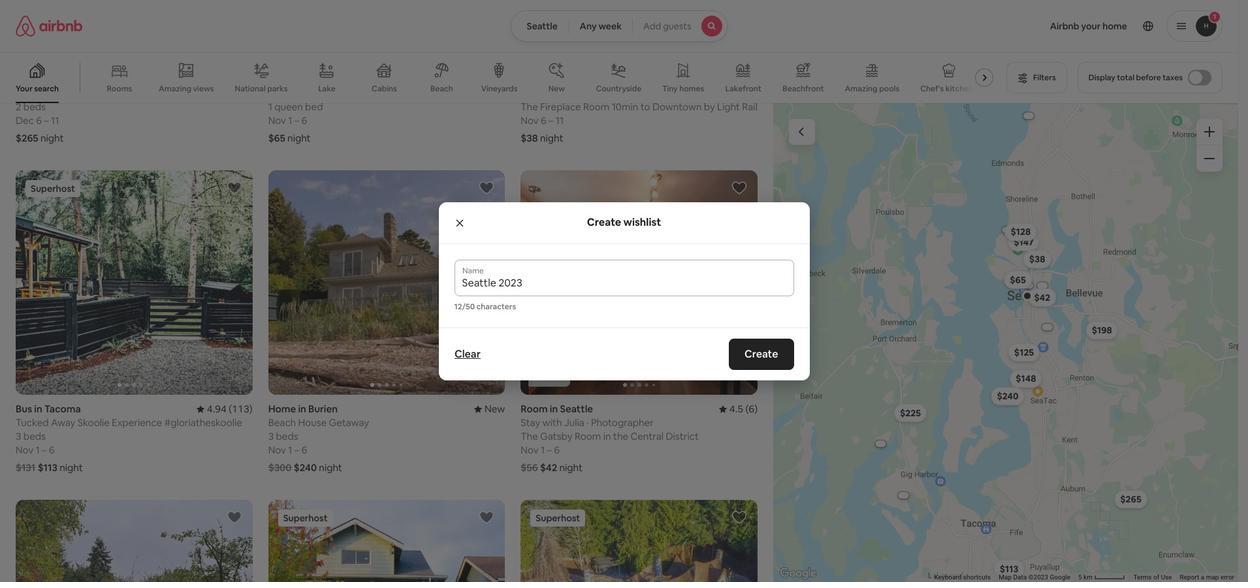 Task type: vqa. For each thing, say whether or not it's contained in the screenshot.
the 3 inside Bus in Tacoma Tucked Away Skoolie Experience  #gloriatheskoolie 3 beds Nov 1 – 6 $131 $113 night
yes



Task type: locate. For each thing, give the bounding box(es) containing it.
11
[[51, 114, 59, 126], [556, 114, 564, 126]]

downtown
[[653, 100, 702, 113]]

room
[[521, 73, 548, 85], [583, 100, 610, 113], [521, 403, 548, 416], [575, 431, 601, 443]]

1 vertical spatial julia
[[564, 417, 585, 429]]

vineyards
[[481, 84, 518, 94]]

views
[[193, 83, 214, 94]]

0 horizontal spatial 11
[[51, 114, 59, 126]]

– down house
[[295, 444, 299, 457]]

night inside bus in tacoma tucked away skoolie experience  #gloriatheskoolie 3 beds nov 1 – 6 $131 $113 night
[[60, 462, 83, 474]]

night down fireplace
[[540, 132, 564, 144]]

None text field
[[462, 277, 786, 290]]

none text field inside name this wishlist dialog
[[462, 277, 786, 290]]

6 inside yurt in auburn viking luxury hygge at the jarl's yurt & spa 2 beds dec 6 – 11 $265 night
[[36, 114, 42, 126]]

©2023
[[1029, 574, 1049, 582]]

seattle up "stay with julia"
[[560, 73, 593, 85]]

peach
[[309, 87, 336, 99]]

0 vertical spatial $113
[[38, 462, 57, 474]]

0 vertical spatial yurt
[[16, 73, 36, 85]]

in up viking
[[38, 73, 46, 85]]

1 photographer from the top
[[591, 87, 654, 99]]

0 horizontal spatial $113
[[38, 462, 57, 474]]

in
[[38, 73, 46, 85], [322, 73, 330, 85], [550, 73, 558, 85], [34, 403, 42, 416], [298, 403, 306, 416], [550, 403, 558, 416], [604, 431, 611, 443]]

new place to stay image down clear button
[[474, 403, 505, 416]]

$38 inside the fireplace room 10min to downtown by light rail nov 6 – 11 $38 night
[[521, 132, 538, 144]]

4.94 (113)
[[207, 403, 253, 416]]

1 horizontal spatial yurt
[[165, 87, 184, 99]]

in inside yurt in auburn viking luxury hygge at the jarl's yurt & spa 2 beds dec 6 – 11 $265 night
[[38, 73, 46, 85]]

1 vertical spatial $265
[[1121, 494, 1142, 506]]

national
[[235, 83, 266, 94]]

1 horizontal spatial $42
[[1035, 292, 1051, 304]]

new up rail at right top
[[738, 73, 758, 85]]

0 horizontal spatial $38
[[521, 132, 538, 144]]

beach down home
[[268, 417, 296, 429]]

1 vertical spatial $65
[[1010, 274, 1026, 286]]

0 horizontal spatial $265
[[16, 132, 38, 144]]

1 horizontal spatial $113
[[1000, 564, 1019, 575]]

– inside home in burien beach house getaway 3 beds nov 1 – 6 $300 $240 night
[[295, 444, 299, 457]]

wishlist
[[624, 216, 661, 229]]

1 vertical spatial create
[[745, 347, 779, 361]]

0 vertical spatial new place to stay image
[[727, 73, 758, 85]]

in up peach
[[322, 73, 330, 85]]

yurt left &
[[165, 87, 184, 99]]

0 vertical spatial julia
[[564, 87, 585, 99]]

add to wishlist: home in olalla image
[[732, 510, 748, 526]]

seattle inside 'apartment in seattle seattle's peach crown - 87 walkscore! 1 queen bed nov 1 – 6 $65 night'
[[332, 73, 365, 85]]

1 vertical spatial new place to stay image
[[474, 403, 505, 416]]

the right at
[[121, 87, 138, 99]]

nov inside 'apartment in seattle seattle's peach crown - 87 walkscore! 1 queen bed nov 1 – 6 $65 night'
[[268, 114, 286, 126]]

1 vertical spatial $38
[[1030, 254, 1046, 265]]

1 vertical spatial $240
[[294, 462, 317, 474]]

in up "stay with julia"
[[550, 73, 558, 85]]

6 inside room in seattle stay with julia · photographer the gatsby room in the central district nov 1 – 6 $56 $42 night
[[554, 444, 560, 457]]

night down gatsby
[[560, 462, 583, 474]]

group containing amazing views
[[0, 52, 999, 103]]

12/50
[[454, 302, 475, 312]]

1 vertical spatial $42
[[540, 462, 558, 474]]

1 inside room in seattle stay with julia · photographer the gatsby room in the central district nov 1 – 6 $56 $42 night
[[541, 444, 545, 457]]

$240 inside home in burien beach house getaway 3 beds nov 1 – 6 $300 $240 night
[[294, 462, 317, 474]]

0 horizontal spatial amazing
[[159, 83, 191, 94]]

0 vertical spatial stay
[[521, 87, 541, 99]]

create for create
[[745, 347, 779, 361]]

2 with from the top
[[543, 417, 562, 429]]

6 down bed
[[302, 114, 307, 126]]

none search field containing seattle
[[511, 10, 728, 42]]

beds
[[23, 100, 46, 113], [23, 431, 46, 443], [276, 431, 298, 443]]

gatsby
[[540, 431, 573, 443]]

total
[[1118, 73, 1135, 83]]

$113 right the $131
[[38, 462, 57, 474]]

create
[[587, 216, 622, 229], [745, 347, 779, 361]]

0 horizontal spatial create
[[587, 216, 622, 229]]

1 horizontal spatial $65
[[1010, 274, 1026, 286]]

0 horizontal spatial yurt
[[16, 73, 36, 85]]

1 horizontal spatial $265
[[1121, 494, 1142, 506]]

1 up $300
[[288, 444, 292, 457]]

1 vertical spatial beach
[[268, 417, 296, 429]]

in left "the"
[[604, 431, 611, 443]]

6 down house
[[302, 444, 307, 457]]

in right bus
[[34, 403, 42, 416]]

new place to stay image up rail at right top
[[727, 73, 758, 85]]

nov up the $131
[[16, 444, 34, 457]]

the inside the fireplace room 10min to downtown by light rail nov 6 – 11 $38 night
[[521, 100, 538, 113]]

central
[[631, 431, 664, 443]]

$38 down "stay with julia"
[[521, 132, 538, 144]]

0 vertical spatial beach
[[431, 84, 453, 94]]

1 horizontal spatial $240
[[997, 391, 1019, 403]]

0 vertical spatial $65
[[268, 132, 285, 144]]

·
[[587, 417, 589, 429]]

6 down fireplace
[[541, 114, 547, 126]]

new
[[485, 73, 505, 85], [738, 73, 758, 85], [549, 84, 565, 94], [485, 403, 505, 416]]

beds inside yurt in auburn viking luxury hygge at the jarl's yurt & spa 2 beds dec 6 – 11 $265 night
[[23, 100, 46, 113]]

$38 button
[[1024, 250, 1052, 269]]

spa
[[195, 87, 212, 99]]

None search field
[[511, 10, 728, 42]]

map data ©2023 google
[[999, 574, 1071, 582]]

tucked
[[16, 417, 49, 429]]

seattle up crown
[[332, 73, 365, 85]]

room down countryside
[[583, 100, 610, 113]]

display total before taxes button
[[1078, 62, 1223, 93]]

$240 inside button
[[997, 391, 1019, 403]]

seattle for room in seattle stay with julia · photographer the gatsby room in the central district nov 1 – 6 $56 $42 night
[[560, 403, 593, 416]]

1 vertical spatial $113
[[1000, 564, 1019, 575]]

with up gatsby
[[543, 417, 562, 429]]

– down fireplace
[[549, 114, 554, 126]]

0 vertical spatial photographer
[[591, 87, 654, 99]]

new place to stay image
[[727, 73, 758, 85], [474, 403, 505, 416]]

tiny
[[663, 84, 678, 94]]

2 julia from the top
[[564, 417, 585, 429]]

&
[[186, 87, 193, 99]]

6 right "dec"
[[36, 114, 42, 126]]

3 inside home in burien beach house getaway 3 beds nov 1 – 6 $300 $240 night
[[268, 431, 274, 443]]

$65 inside 'apartment in seattle seattle's peach crown - 87 walkscore! 1 queen bed nov 1 – 6 $65 night'
[[268, 132, 285, 144]]

11 down luxury
[[51, 114, 59, 126]]

$65 inside the $65 $38
[[1010, 274, 1026, 286]]

new place to stay image for home in burien beach house getaway 3 beds nov 1 – 6 $300 $240 night
[[474, 403, 505, 416]]

add to wishlist: home in burien image
[[479, 180, 495, 196]]

name this wishlist dialog
[[439, 202, 810, 381]]

$240 right $300
[[294, 462, 317, 474]]

$38 down $147
[[1030, 254, 1046, 265]]

beds down 'tucked'
[[23, 431, 46, 443]]

1 horizontal spatial beach
[[431, 84, 453, 94]]

rail
[[742, 100, 758, 113]]

julia left ·
[[564, 417, 585, 429]]

new left room in seattle
[[485, 73, 505, 85]]

2 photographer from the top
[[591, 417, 654, 429]]

in for bus in tacoma tucked away skoolie experience  #gloriatheskoolie 3 beds nov 1 – 6 $131 $113 night
[[34, 403, 42, 416]]

$128
[[1011, 226, 1031, 238]]

night inside 'apartment in seattle seattle's peach crown - 87 walkscore! 1 queen bed nov 1 – 6 $65 night'
[[288, 132, 311, 144]]

12/50 characters
[[454, 302, 516, 312]]

beach left new place to stay image
[[431, 84, 453, 94]]

photographer up "the"
[[591, 417, 654, 429]]

0 vertical spatial $240
[[997, 391, 1019, 403]]

stay down room in seattle
[[521, 87, 541, 99]]

night down queen
[[288, 132, 311, 144]]

1 vertical spatial with
[[543, 417, 562, 429]]

$265 button
[[1115, 491, 1148, 509]]

$128 button
[[1005, 223, 1037, 241]]

0 horizontal spatial new place to stay image
[[474, 403, 505, 416]]

0 vertical spatial create
[[587, 216, 622, 229]]

– down 'tucked'
[[42, 444, 47, 457]]

– down gatsby
[[547, 444, 552, 457]]

bus in tacoma tucked away skoolie experience  #gloriatheskoolie 3 beds nov 1 – 6 $131 $113 night
[[16, 403, 242, 474]]

3 down 'tucked'
[[16, 431, 21, 443]]

0 horizontal spatial beach
[[268, 417, 296, 429]]

1 horizontal spatial 3
[[268, 431, 274, 443]]

#gloriatheskoolie
[[164, 417, 242, 429]]

with down room in seattle
[[543, 87, 562, 99]]

display
[[1089, 73, 1116, 83]]

search
[[34, 84, 59, 94]]

10min
[[612, 100, 639, 113]]

amazing left pools in the top right of the page
[[845, 84, 878, 94]]

create up (6)
[[745, 347, 779, 361]]

nov inside room in seattle stay with julia · photographer the gatsby room in the central district nov 1 – 6 $56 $42 night
[[521, 444, 539, 457]]

by
[[704, 100, 715, 113]]

in inside home in burien beach house getaway 3 beds nov 1 – 6 $300 $240 night
[[298, 403, 306, 416]]

new up fireplace
[[549, 84, 565, 94]]

add to wishlist: home in bellevue image
[[227, 510, 242, 526]]

$65 down queen
[[268, 132, 285, 144]]

1 horizontal spatial new place to stay image
[[727, 73, 758, 85]]

with inside room in seattle stay with julia · photographer the gatsby room in the central district nov 1 – 6 $56 $42 night
[[543, 417, 562, 429]]

nov inside home in burien beach house getaway 3 beds nov 1 – 6 $300 $240 night
[[268, 444, 286, 457]]

room in seattle stay with julia · photographer the gatsby room in the central district nov 1 – 6 $56 $42 night
[[521, 403, 699, 474]]

1 down gatsby
[[541, 444, 545, 457]]

in up gatsby
[[550, 403, 558, 416]]

create inside button
[[745, 347, 779, 361]]

2 11 from the left
[[556, 114, 564, 126]]

in for apartment in seattle seattle's peach crown - 87 walkscore! 1 queen bed nov 1 – 6 $65 night
[[322, 73, 330, 85]]

group
[[521, 0, 758, 65], [0, 52, 999, 103], [16, 170, 253, 395], [268, 170, 505, 395], [521, 170, 995, 395], [16, 501, 253, 583], [268, 501, 505, 583], [521, 501, 758, 583]]

$265 inside button
[[1121, 494, 1142, 506]]

2 3 from the left
[[268, 431, 274, 443]]

map
[[1207, 574, 1220, 582]]

$148 button
[[1010, 370, 1043, 388]]

$240 down $148 at the right
[[997, 391, 1019, 403]]

lakefront
[[726, 84, 762, 94]]

5
[[1079, 574, 1082, 582]]

nov down "stay with julia"
[[521, 114, 539, 126]]

0 horizontal spatial $42
[[540, 462, 558, 474]]

1 horizontal spatial amazing
[[845, 84, 878, 94]]

fireplace
[[540, 100, 581, 113]]

data
[[1014, 574, 1027, 582]]

6 inside the fireplace room 10min to downtown by light rail nov 6 – 11 $38 night
[[541, 114, 547, 126]]

$42 down the $65 $38
[[1035, 292, 1051, 304]]

1 horizontal spatial $38
[[1030, 254, 1046, 265]]

amazing left views
[[159, 83, 191, 94]]

julia up fireplace
[[564, 87, 585, 99]]

1 11 from the left
[[51, 114, 59, 126]]

seattle button
[[511, 10, 570, 42]]

0 vertical spatial $42
[[1035, 292, 1051, 304]]

6 down away
[[49, 444, 55, 457]]

terms of use
[[1134, 574, 1173, 582]]

beds down viking
[[23, 100, 46, 113]]

0 vertical spatial the
[[121, 87, 138, 99]]

yurt up viking
[[16, 73, 36, 85]]

nov down queen
[[268, 114, 286, 126]]

photographer up "10min"
[[591, 87, 654, 99]]

in for room in seattle stay with julia · photographer the gatsby room in the central district nov 1 – 6 $56 $42 night
[[550, 403, 558, 416]]

add to wishlist: bus in tacoma image
[[227, 180, 242, 196]]

1 down 'tucked'
[[36, 444, 40, 457]]

0 horizontal spatial $65
[[268, 132, 285, 144]]

julia
[[564, 87, 585, 99], [564, 417, 585, 429]]

$38 inside the $65 $38
[[1030, 254, 1046, 265]]

$42 inside room in seattle stay with julia · photographer the gatsby room in the central district nov 1 – 6 $56 $42 night
[[540, 462, 558, 474]]

0 vertical spatial $265
[[16, 132, 38, 144]]

1 vertical spatial yurt
[[165, 87, 184, 99]]

night down luxury
[[40, 132, 64, 144]]

1 down queen
[[288, 114, 292, 126]]

night inside the fireplace room 10min to downtown by light rail nov 6 – 11 $38 night
[[540, 132, 564, 144]]

night inside home in burien beach house getaway 3 beds nov 1 – 6 $300 $240 night
[[319, 462, 342, 474]]

seattle left any
[[527, 20, 558, 32]]

parks
[[267, 83, 288, 94]]

the left gatsby
[[521, 431, 538, 443]]

11 down fireplace
[[556, 114, 564, 126]]

experience
[[112, 417, 162, 429]]

$113 left ©2023
[[1000, 564, 1019, 575]]

3 down home
[[268, 431, 274, 443]]

tacoma
[[44, 403, 81, 416]]

create left wishlist
[[587, 216, 622, 229]]

night right the $131
[[60, 462, 83, 474]]

87
[[376, 87, 387, 99]]

nov up $56
[[521, 444, 539, 457]]

1 horizontal spatial create
[[745, 347, 779, 361]]

$65 $38
[[1010, 254, 1046, 286]]

$65
[[268, 132, 285, 144], [1010, 274, 1026, 286]]

5 km button
[[1075, 574, 1130, 583]]

1 with from the top
[[543, 87, 562, 99]]

1 3 from the left
[[16, 431, 21, 443]]

stay up gatsby
[[521, 417, 541, 429]]

1 horizontal spatial 11
[[556, 114, 564, 126]]

in inside 'apartment in seattle seattle's peach crown - 87 walkscore! 1 queen bed nov 1 – 6 $65 night'
[[322, 73, 330, 85]]

1 vertical spatial the
[[521, 100, 538, 113]]

hygge
[[78, 87, 107, 99]]

6 down gatsby
[[554, 444, 560, 457]]

beach inside group
[[431, 84, 453, 94]]

in inside bus in tacoma tucked away skoolie experience  #gloriatheskoolie 3 beds nov 1 – 6 $131 $113 night
[[34, 403, 42, 416]]

seattle up ·
[[560, 403, 593, 416]]

$65 down $38 button
[[1010, 274, 1026, 286]]

4.5
[[730, 403, 744, 416]]

– down queen
[[295, 114, 299, 126]]

add to wishlist: room in seattle image
[[732, 180, 748, 196]]

4.94 out of 5 average rating,  113 reviews image
[[196, 403, 253, 416]]

0 horizontal spatial 3
[[16, 431, 21, 443]]

in up house
[[298, 403, 306, 416]]

– inside room in seattle stay with julia · photographer the gatsby room in the central district nov 1 – 6 $56 $42 night
[[547, 444, 552, 457]]

beds down home
[[276, 431, 298, 443]]

display total before taxes
[[1089, 73, 1183, 83]]

0 horizontal spatial $240
[[294, 462, 317, 474]]

2 stay from the top
[[521, 417, 541, 429]]

0 vertical spatial $38
[[521, 132, 538, 144]]

2 vertical spatial the
[[521, 431, 538, 443]]

0 vertical spatial with
[[543, 87, 562, 99]]

keyboard shortcuts button
[[935, 574, 991, 583]]

$113 inside bus in tacoma tucked away skoolie experience  #gloriatheskoolie 3 beds nov 1 – 6 $131 $113 night
[[38, 462, 57, 474]]

1 stay from the top
[[521, 87, 541, 99]]

1 vertical spatial photographer
[[591, 417, 654, 429]]

night down house
[[319, 462, 342, 474]]

–
[[44, 114, 49, 126], [295, 114, 299, 126], [549, 114, 554, 126], [42, 444, 47, 457], [295, 444, 299, 457], [547, 444, 552, 457]]

(113)
[[229, 403, 253, 416]]

– right "dec"
[[44, 114, 49, 126]]

the down "stay with julia"
[[521, 100, 538, 113]]

$42 right $56
[[540, 462, 558, 474]]

$42 inside button
[[1035, 292, 1051, 304]]

1 left queen
[[268, 100, 272, 113]]

11 inside the fireplace room 10min to downtown by light rail nov 6 – 11 $38 night
[[556, 114, 564, 126]]

report a map error link
[[1180, 574, 1235, 582]]

5 km
[[1079, 574, 1095, 582]]

night
[[40, 132, 64, 144], [288, 132, 311, 144], [540, 132, 564, 144], [60, 462, 83, 474], [319, 462, 342, 474], [560, 462, 583, 474]]

add
[[644, 20, 661, 32]]

1
[[268, 100, 272, 113], [288, 114, 292, 126], [36, 444, 40, 457], [288, 444, 292, 457], [541, 444, 545, 457]]

5.0 (31)
[[219, 73, 253, 85]]

apartment
[[268, 73, 320, 85]]

nov up $300
[[268, 444, 286, 457]]

seattle inside room in seattle stay with julia · photographer the gatsby room in the central district nov 1 – 6 $56 $42 night
[[560, 403, 593, 416]]

with
[[543, 87, 562, 99], [543, 417, 562, 429]]

your
[[16, 84, 33, 94]]

3
[[16, 431, 21, 443], [268, 431, 274, 443]]

1 vertical spatial stay
[[521, 417, 541, 429]]

kitchens
[[946, 84, 978, 94]]



Task type: describe. For each thing, give the bounding box(es) containing it.
getaway
[[329, 417, 369, 429]]

zoom out image
[[1205, 154, 1215, 164]]

6 inside 'apartment in seattle seattle's peach crown - 87 walkscore! 1 queen bed nov 1 – 6 $65 night'
[[302, 114, 307, 126]]

yurt in auburn viking luxury hygge at the jarl's yurt & spa 2 beds dec 6 – 11 $265 night
[[16, 73, 212, 144]]

-
[[370, 87, 374, 99]]

night inside yurt in auburn viking luxury hygge at the jarl's yurt & spa 2 beds dec 6 – 11 $265 night
[[40, 132, 64, 144]]

before
[[1137, 73, 1162, 83]]

guests
[[663, 20, 692, 32]]

$148
[[1016, 373, 1037, 385]]

clear
[[454, 347, 481, 361]]

(6)
[[746, 403, 758, 416]]

1 julia from the top
[[564, 87, 585, 99]]

night inside room in seattle stay with julia · photographer the gatsby room in the central district nov 1 – 6 $56 $42 night
[[560, 462, 583, 474]]

dec
[[16, 114, 34, 126]]

4.94
[[207, 403, 227, 416]]

error
[[1221, 574, 1235, 582]]

add guests button
[[633, 10, 728, 42]]

keyboard
[[935, 574, 962, 582]]

google
[[1050, 574, 1071, 582]]

auburn
[[48, 73, 82, 85]]

room down ·
[[575, 431, 601, 443]]

district
[[666, 431, 699, 443]]

room up gatsby
[[521, 403, 548, 416]]

add to wishlist: home in seattle image
[[479, 510, 495, 526]]

away
[[51, 417, 75, 429]]

house
[[298, 417, 327, 429]]

$65 button
[[1004, 271, 1032, 289]]

– inside 'apartment in seattle seattle's peach crown - 87 walkscore! 1 queen bed nov 1 – 6 $65 night'
[[295, 114, 299, 126]]

seattle inside "button"
[[527, 20, 558, 32]]

crown
[[338, 87, 368, 99]]

casino: snoqualmie casino image
[[1237, 342, 1248, 353]]

– inside the fireplace room 10min to downtown by light rail nov 6 – 11 $38 night
[[549, 114, 554, 126]]

of
[[1154, 574, 1160, 582]]

room up "stay with julia"
[[521, 73, 548, 85]]

skoolie
[[78, 417, 110, 429]]

seattle for apartment in seattle seattle's peach crown - 87 walkscore! 1 queen bed nov 1 – 6 $65 night
[[332, 73, 365, 85]]

shortcuts
[[964, 574, 991, 582]]

4.5 (6)
[[730, 403, 758, 416]]

zoom in image
[[1205, 127, 1215, 137]]

seattle for room in seattle
[[560, 73, 593, 85]]

$300
[[268, 462, 292, 474]]

keyboard shortcuts
[[935, 574, 991, 582]]

home
[[268, 403, 296, 416]]

nov inside bus in tacoma tucked away skoolie experience  #gloriatheskoolie 3 beds nov 1 – 6 $131 $113 night
[[16, 444, 34, 457]]

$147
[[1014, 236, 1034, 248]]

stay with julia
[[521, 87, 585, 99]]

nov inside the fireplace room 10min to downtown by light rail nov 6 – 11 $38 night
[[521, 114, 539, 126]]

tiny homes
[[663, 84, 705, 94]]

cabins
[[372, 84, 397, 94]]

characters
[[477, 302, 516, 312]]

pools
[[880, 84, 900, 94]]

km
[[1084, 574, 1093, 582]]

$265 inside yurt in auburn viking luxury hygge at the jarl's yurt & spa 2 beds dec 6 – 11 $265 night
[[16, 132, 38, 144]]

new down clear button
[[485, 403, 505, 416]]

viking
[[16, 87, 43, 99]]

– inside bus in tacoma tucked away skoolie experience  #gloriatheskoolie 3 beds nov 1 – 6 $131 $113 night
[[42, 444, 47, 457]]

any week button
[[569, 10, 633, 42]]

$225 button
[[894, 404, 927, 423]]

room in seattle
[[521, 73, 593, 85]]

terms
[[1134, 574, 1152, 582]]

1 inside bus in tacoma tucked away skoolie experience  #gloriatheskoolie 3 beds nov 1 – 6 $131 $113 night
[[36, 444, 40, 457]]

new place to stay image
[[474, 73, 505, 85]]

4.5 out of 5 average rating,  6 reviews image
[[719, 403, 758, 416]]

in for yurt in auburn viking luxury hygge at the jarl's yurt & spa 2 beds dec 6 – 11 $265 night
[[38, 73, 46, 85]]

google image
[[777, 566, 820, 583]]

to
[[641, 100, 651, 113]]

11 inside yurt in auburn viking luxury hygge at the jarl's yurt & spa 2 beds dec 6 – 11 $265 night
[[51, 114, 59, 126]]

report a map error
[[1180, 574, 1235, 582]]

6 inside bus in tacoma tucked away skoolie experience  #gloriatheskoolie 3 beds nov 1 – 6 $131 $113 night
[[49, 444, 55, 457]]

countryside
[[596, 84, 642, 94]]

use
[[1162, 574, 1173, 582]]

a
[[1201, 574, 1205, 582]]

light
[[717, 100, 740, 113]]

julia inside room in seattle stay with julia · photographer the gatsby room in the central district nov 1 – 6 $56 $42 night
[[564, 417, 585, 429]]

google map
showing 41 stays. region
[[774, 103, 1248, 583]]

$225
[[900, 408, 921, 419]]

beds inside bus in tacoma tucked away skoolie experience  #gloriatheskoolie 3 beds nov 1 – 6 $131 $113 night
[[23, 431, 46, 443]]

in for room in seattle
[[550, 73, 558, 85]]

beach inside home in burien beach house getaway 3 beds nov 1 – 6 $300 $240 night
[[268, 417, 296, 429]]

the
[[613, 431, 629, 443]]

the inside room in seattle stay with julia · photographer the gatsby room in the central district nov 1 – 6 $56 $42 night
[[521, 431, 538, 443]]

6 inside home in burien beach house getaway 3 beds nov 1 – 6 $300 $240 night
[[302, 444, 307, 457]]

amazing pools
[[845, 84, 900, 94]]

$198
[[1092, 325, 1113, 337]]

$198 button
[[1086, 322, 1119, 340]]

amazing for amazing pools
[[845, 84, 878, 94]]

$147 button
[[1008, 233, 1040, 252]]

beachfront
[[783, 84, 824, 94]]

amazing for amazing views
[[159, 83, 191, 94]]

profile element
[[744, 0, 1223, 52]]

the inside yurt in auburn viking luxury hygge at the jarl's yurt & spa 2 beds dec 6 – 11 $265 night
[[121, 87, 138, 99]]

$125
[[1015, 347, 1034, 359]]

room inside the fireplace room 10min to downtown by light rail nov 6 – 11 $38 night
[[583, 100, 610, 113]]

clear button
[[448, 341, 487, 368]]

the fireplace room 10min to downtown by light rail nov 6 – 11 $38 night
[[521, 100, 758, 144]]

beds inside home in burien beach house getaway 3 beds nov 1 – 6 $300 $240 night
[[276, 431, 298, 443]]

your search
[[16, 84, 59, 94]]

2
[[16, 100, 21, 113]]

in for home in burien beach house getaway 3 beds nov 1 – 6 $300 $240 night
[[298, 403, 306, 416]]

5.0 out of 5 average rating,  31 reviews image
[[208, 73, 253, 85]]

$240 button
[[992, 388, 1025, 406]]

add guests
[[644, 20, 692, 32]]

luxury
[[46, 87, 76, 99]]

home in burien beach house getaway 3 beds nov 1 – 6 $300 $240 night
[[268, 403, 369, 474]]

$42 button
[[1029, 289, 1057, 307]]

photographer inside room in seattle stay with julia · photographer the gatsby room in the central district nov 1 – 6 $56 $42 night
[[591, 417, 654, 429]]

new place to stay image for the fireplace room 10min to downtown by light rail nov 6 – 11 $38 night
[[727, 73, 758, 85]]

burien
[[308, 403, 338, 416]]

queen
[[275, 100, 303, 113]]

3 inside bus in tacoma tucked away skoolie experience  #gloriatheskoolie 3 beds nov 1 – 6 $131 $113 night
[[16, 431, 21, 443]]

national parks
[[235, 83, 288, 94]]

stay inside room in seattle stay with julia · photographer the gatsby room in the central district nov 1 – 6 $56 $42 night
[[521, 417, 541, 429]]

$113 inside button
[[1000, 564, 1019, 575]]

create for create wishlist
[[587, 216, 622, 229]]

seattle's
[[268, 87, 307, 99]]

1 inside home in burien beach house getaway 3 beds nov 1 – 6 $300 $240 night
[[288, 444, 292, 457]]

– inside yurt in auburn viking luxury hygge at the jarl's yurt & spa 2 beds dec 6 – 11 $265 night
[[44, 114, 49, 126]]

chef's
[[921, 84, 944, 94]]



